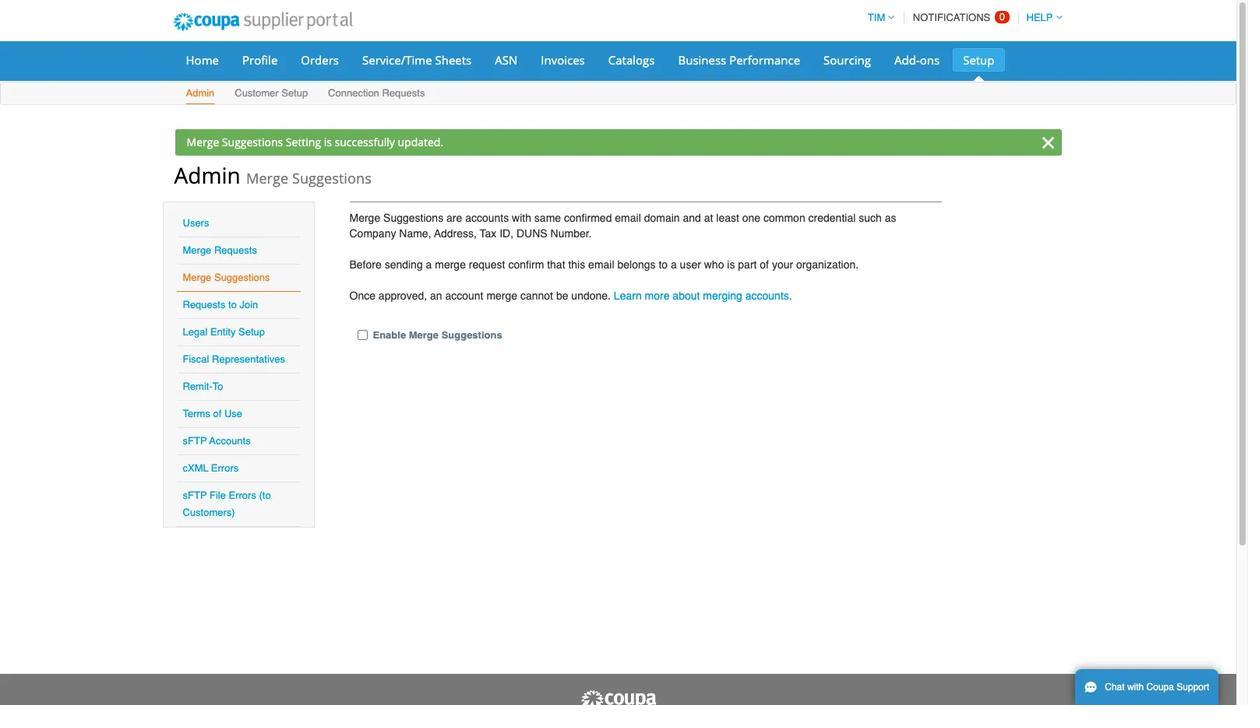Task type: vqa. For each thing, say whether or not it's contained in the screenshot.
the Orders
yes



Task type: describe. For each thing, give the bounding box(es) containing it.
profile
[[242, 52, 278, 68]]

to
[[212, 381, 223, 393]]

fiscal
[[183, 354, 209, 365]]

undone.
[[571, 290, 611, 302]]

catalogs link
[[598, 48, 665, 72]]

users link
[[183, 217, 209, 229]]

successfully
[[335, 135, 395, 150]]

email inside merge suggestions are accounts with same confirmed email domain and at least one common credential such as company name, address, tax id, duns number.
[[615, 212, 641, 224]]

0 vertical spatial errors
[[211, 463, 239, 474]]

requests for merge requests
[[214, 245, 257, 256]]

setting
[[286, 135, 321, 150]]

merge suggestions
[[183, 272, 270, 284]]

your
[[772, 259, 793, 271]]

remit-
[[183, 381, 213, 393]]

merge for merge suggestions
[[183, 272, 211, 284]]

who
[[704, 259, 724, 271]]

as
[[885, 212, 896, 224]]

with inside button
[[1127, 682, 1144, 693]]

performance
[[729, 52, 800, 68]]

asn
[[495, 52, 518, 68]]

requests for connection requests
[[382, 87, 425, 99]]

sftp accounts
[[183, 435, 251, 447]]

invoices link
[[531, 48, 595, 72]]

name,
[[399, 227, 431, 240]]

0 vertical spatial of
[[760, 259, 769, 271]]

suggestions inside admin merge suggestions
[[292, 169, 371, 188]]

tim
[[868, 12, 885, 23]]

support
[[1177, 682, 1209, 693]]

terms
[[183, 408, 210, 420]]

accounts
[[209, 435, 251, 447]]

sftp for sftp accounts
[[183, 435, 207, 447]]

merge suggestions are accounts with same confirmed email domain and at least one common credential such as company name, address, tax id, duns number.
[[349, 212, 896, 240]]

sourcing
[[824, 52, 871, 68]]

0 horizontal spatial setup
[[238, 326, 265, 338]]

entity
[[210, 326, 236, 338]]

sftp for sftp file errors (to customers)
[[183, 490, 207, 502]]

connection requests
[[328, 87, 425, 99]]

enable merge suggestions
[[373, 330, 502, 341]]

suggestions for merge suggestions setting is successfully updated.
[[222, 135, 283, 150]]

1 vertical spatial setup
[[281, 87, 308, 99]]

and
[[683, 212, 701, 224]]

be
[[556, 290, 568, 302]]

customers)
[[183, 507, 235, 519]]

home link
[[176, 48, 229, 72]]

company
[[349, 227, 396, 240]]

least
[[716, 212, 739, 224]]

credential
[[808, 212, 856, 224]]

1 vertical spatial of
[[213, 408, 222, 420]]

fiscal representatives
[[183, 354, 285, 365]]

asn link
[[485, 48, 528, 72]]

0 vertical spatial to
[[659, 259, 668, 271]]

help link
[[1019, 12, 1062, 23]]

notifications 0
[[913, 11, 1005, 23]]

chat
[[1105, 682, 1125, 693]]

1 a from the left
[[426, 259, 432, 271]]

about
[[673, 290, 700, 302]]

admin link
[[185, 84, 215, 104]]

before
[[349, 259, 382, 271]]

cannot
[[520, 290, 553, 302]]

more
[[645, 290, 670, 302]]

belongs
[[617, 259, 656, 271]]

confirm
[[508, 259, 544, 271]]

requests to join
[[183, 299, 258, 311]]

0 vertical spatial merge
[[435, 259, 466, 271]]

an
[[430, 290, 442, 302]]

customer setup
[[235, 87, 308, 99]]

setup link
[[953, 48, 1005, 72]]

enable
[[373, 330, 406, 341]]

sheets
[[435, 52, 472, 68]]

admin for admin
[[186, 87, 215, 99]]

0
[[999, 11, 1005, 23]]

common
[[763, 212, 805, 224]]

business
[[678, 52, 726, 68]]

admin for admin merge suggestions
[[174, 160, 240, 190]]

this
[[568, 259, 585, 271]]

sftp accounts link
[[183, 435, 251, 447]]

confirmed
[[564, 212, 612, 224]]

tax
[[480, 227, 497, 240]]

user
[[680, 259, 701, 271]]

connection
[[328, 87, 379, 99]]

account
[[445, 290, 483, 302]]

service/time sheets link
[[352, 48, 482, 72]]

use
[[224, 408, 242, 420]]

cxml errors link
[[183, 463, 239, 474]]

approved,
[[378, 290, 427, 302]]

merging
[[703, 290, 742, 302]]

2 vertical spatial requests
[[183, 299, 225, 311]]

1 vertical spatial email
[[588, 259, 614, 271]]



Task type: locate. For each thing, give the bounding box(es) containing it.
home
[[186, 52, 219, 68]]

requests to join link
[[183, 299, 258, 311]]

requests down 'service/time'
[[382, 87, 425, 99]]

connection requests link
[[327, 84, 426, 104]]

part
[[738, 259, 757, 271]]

add-
[[894, 52, 920, 68]]

to left join
[[228, 299, 237, 311]]

admin down home
[[186, 87, 215, 99]]

1 sftp from the top
[[183, 435, 207, 447]]

with right the chat
[[1127, 682, 1144, 693]]

merge down users at the left top of the page
[[183, 245, 211, 256]]

address,
[[434, 227, 477, 240]]

suggestions up name, on the left
[[383, 212, 443, 224]]

merge down address,
[[435, 259, 466, 271]]

cxml
[[183, 463, 208, 474]]

invoices
[[541, 52, 585, 68]]

file
[[210, 490, 226, 502]]

1 horizontal spatial a
[[671, 259, 677, 271]]

setup down notifications 0
[[963, 52, 994, 68]]

tim link
[[861, 12, 895, 23]]

of left 'use'
[[213, 408, 222, 420]]

a
[[426, 259, 432, 271], [671, 259, 677, 271]]

domain
[[644, 212, 680, 224]]

notifications
[[913, 12, 990, 23]]

1 vertical spatial to
[[228, 299, 237, 311]]

request
[[469, 259, 505, 271]]

sending
[[385, 259, 423, 271]]

1 vertical spatial errors
[[229, 490, 256, 502]]

cxml errors
[[183, 463, 239, 474]]

to right belongs
[[659, 259, 668, 271]]

email right this
[[588, 259, 614, 271]]

0 vertical spatial setup
[[963, 52, 994, 68]]

suggestions
[[222, 135, 283, 150], [292, 169, 371, 188], [383, 212, 443, 224], [214, 272, 270, 284], [441, 330, 502, 341]]

that
[[547, 259, 565, 271]]

errors left (to at left bottom
[[229, 490, 256, 502]]

1 vertical spatial requests
[[214, 245, 257, 256]]

fiscal representatives link
[[183, 354, 285, 365]]

merge inside merge suggestions are accounts with same confirmed email domain and at least one common credential such as company name, address, tax id, duns number.
[[349, 212, 380, 224]]

setup
[[963, 52, 994, 68], [281, 87, 308, 99], [238, 326, 265, 338]]

is
[[324, 135, 332, 150], [727, 259, 735, 271]]

1 horizontal spatial email
[[615, 212, 641, 224]]

requests up merge suggestions
[[214, 245, 257, 256]]

errors inside sftp file errors (to customers)
[[229, 490, 256, 502]]

None checkbox
[[357, 330, 367, 340]]

navigation
[[861, 2, 1062, 33]]

0 horizontal spatial of
[[213, 408, 222, 420]]

merge right "enable" on the top left of page
[[409, 330, 439, 341]]

sftp up the cxml
[[183, 435, 207, 447]]

sftp up customers)
[[183, 490, 207, 502]]

0 horizontal spatial email
[[588, 259, 614, 271]]

add-ons
[[894, 52, 940, 68]]

suggestions up join
[[214, 272, 270, 284]]

service/time
[[362, 52, 432, 68]]

merge down the request
[[486, 290, 517, 302]]

same
[[534, 212, 561, 224]]

2 a from the left
[[671, 259, 677, 271]]

email
[[615, 212, 641, 224], [588, 259, 614, 271]]

merge requests
[[183, 245, 257, 256]]

terms of use link
[[183, 408, 242, 420]]

ons
[[920, 52, 940, 68]]

1 vertical spatial coupa supplier portal image
[[579, 690, 657, 706]]

are
[[446, 212, 462, 224]]

add-ons link
[[884, 48, 950, 72]]

customer
[[235, 87, 279, 99]]

0 horizontal spatial a
[[426, 259, 432, 271]]

such
[[859, 212, 882, 224]]

of right the part at top
[[760, 259, 769, 271]]

terms of use
[[183, 408, 242, 420]]

accounts.
[[745, 290, 792, 302]]

1 horizontal spatial merge
[[486, 290, 517, 302]]

is right setting
[[324, 135, 332, 150]]

1 horizontal spatial with
[[1127, 682, 1144, 693]]

suggestions for merge suggestions
[[214, 272, 270, 284]]

orders link
[[291, 48, 349, 72]]

0 vertical spatial email
[[615, 212, 641, 224]]

1 vertical spatial merge
[[486, 290, 517, 302]]

requests up legal
[[183, 299, 225, 311]]

learn more about merging accounts. link
[[614, 290, 792, 302]]

2 sftp from the top
[[183, 490, 207, 502]]

merge inside admin merge suggestions
[[246, 169, 288, 188]]

business performance
[[678, 52, 800, 68]]

1 vertical spatial with
[[1127, 682, 1144, 693]]

a right sending
[[426, 259, 432, 271]]

0 vertical spatial admin
[[186, 87, 215, 99]]

chat with coupa support
[[1105, 682, 1209, 693]]

a left user
[[671, 259, 677, 271]]

0 horizontal spatial is
[[324, 135, 332, 150]]

merge down admin link at the top of the page
[[187, 135, 219, 150]]

merge down 'merge requests'
[[183, 272, 211, 284]]

suggestions inside merge suggestions are accounts with same confirmed email domain and at least one common credential such as company name, address, tax id, duns number.
[[383, 212, 443, 224]]

to
[[659, 259, 668, 271], [228, 299, 237, 311]]

merge suggestions link
[[183, 272, 270, 284]]

1 horizontal spatial of
[[760, 259, 769, 271]]

1 vertical spatial is
[[727, 259, 735, 271]]

orders
[[301, 52, 339, 68]]

suggestions for merge suggestions are accounts with same confirmed email domain and at least one common credential such as company name, address, tax id, duns number.
[[383, 212, 443, 224]]

1 vertical spatial sftp
[[183, 490, 207, 502]]

legal entity setup
[[183, 326, 265, 338]]

sftp file errors (to customers) link
[[183, 490, 271, 519]]

0 vertical spatial sftp
[[183, 435, 207, 447]]

once approved, an account merge cannot be undone. learn more about merging accounts.
[[349, 290, 792, 302]]

1 horizontal spatial setup
[[281, 87, 308, 99]]

merge down setting
[[246, 169, 288, 188]]

suggestions down merge suggestions setting is successfully updated.
[[292, 169, 371, 188]]

learn
[[614, 290, 642, 302]]

0 vertical spatial coupa supplier portal image
[[162, 2, 363, 41]]

business performance link
[[668, 48, 810, 72]]

is left the part at top
[[727, 259, 735, 271]]

setup right customer
[[281, 87, 308, 99]]

join
[[240, 299, 258, 311]]

sourcing link
[[813, 48, 881, 72]]

remit-to
[[183, 381, 223, 393]]

email left domain
[[615, 212, 641, 224]]

0 horizontal spatial with
[[512, 212, 531, 224]]

catalogs
[[608, 52, 655, 68]]

1 horizontal spatial is
[[727, 259, 735, 271]]

admin
[[186, 87, 215, 99], [174, 160, 240, 190]]

0 horizontal spatial coupa supplier portal image
[[162, 2, 363, 41]]

with up duns on the top left of the page
[[512, 212, 531, 224]]

1 vertical spatial admin
[[174, 160, 240, 190]]

with
[[512, 212, 531, 224], [1127, 682, 1144, 693]]

2 vertical spatial setup
[[238, 326, 265, 338]]

merge
[[187, 135, 219, 150], [246, 169, 288, 188], [349, 212, 380, 224], [183, 245, 211, 256], [183, 272, 211, 284], [409, 330, 439, 341]]

once
[[349, 290, 375, 302]]

coupa supplier portal image
[[162, 2, 363, 41], [579, 690, 657, 706]]

one
[[742, 212, 760, 224]]

at
[[704, 212, 713, 224]]

suggestions up admin merge suggestions
[[222, 135, 283, 150]]

chat with coupa support button
[[1075, 670, 1219, 706]]

admin up users at the left top of the page
[[174, 160, 240, 190]]

remit-to link
[[183, 381, 223, 393]]

suggestions down 'account'
[[441, 330, 502, 341]]

merge for merge suggestions are accounts with same confirmed email domain and at least one common credential such as company name, address, tax id, duns number.
[[349, 212, 380, 224]]

sftp inside sftp file errors (to customers)
[[183, 490, 207, 502]]

2 horizontal spatial setup
[[963, 52, 994, 68]]

coupa
[[1146, 682, 1174, 693]]

setup down join
[[238, 326, 265, 338]]

legal
[[183, 326, 207, 338]]

merge
[[435, 259, 466, 271], [486, 290, 517, 302]]

0 vertical spatial is
[[324, 135, 332, 150]]

sftp file errors (to customers)
[[183, 490, 271, 519]]

0 horizontal spatial to
[[228, 299, 237, 311]]

accounts
[[465, 212, 509, 224]]

(to
[[259, 490, 271, 502]]

0 horizontal spatial merge
[[435, 259, 466, 271]]

id,
[[500, 227, 513, 240]]

1 horizontal spatial coupa supplier portal image
[[579, 690, 657, 706]]

navigation containing notifications 0
[[861, 2, 1062, 33]]

with inside merge suggestions are accounts with same confirmed email domain and at least one common credential such as company name, address, tax id, duns number.
[[512, 212, 531, 224]]

merge up company
[[349, 212, 380, 224]]

0 vertical spatial with
[[512, 212, 531, 224]]

merge for merge requests
[[183, 245, 211, 256]]

of
[[760, 259, 769, 271], [213, 408, 222, 420]]

merge for merge suggestions setting is successfully updated.
[[187, 135, 219, 150]]

help
[[1026, 12, 1053, 23]]

merge requests link
[[183, 245, 257, 256]]

number.
[[550, 227, 592, 240]]

1 horizontal spatial to
[[659, 259, 668, 271]]

duns
[[517, 227, 547, 240]]

errors down accounts
[[211, 463, 239, 474]]

0 vertical spatial requests
[[382, 87, 425, 99]]



